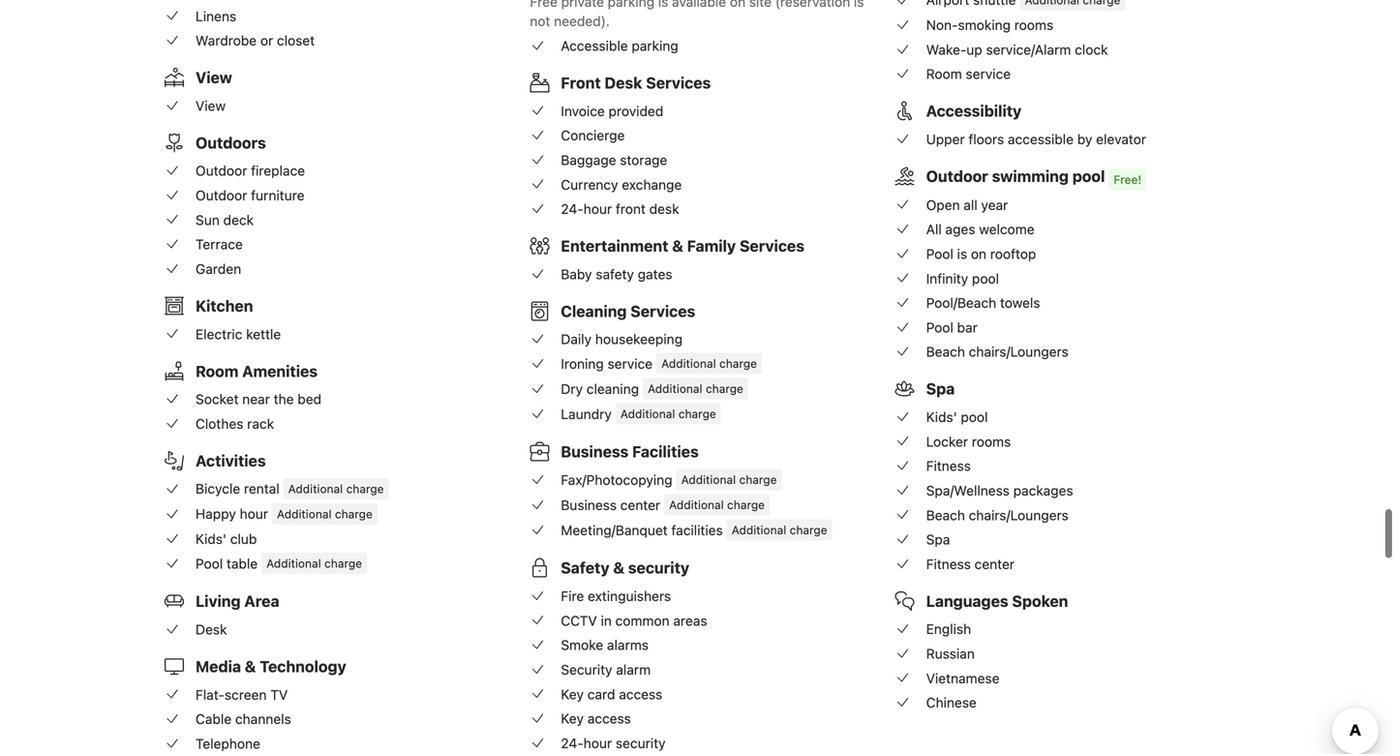 Task type: describe. For each thing, give the bounding box(es) containing it.
bar
[[957, 319, 978, 335]]

cctv
[[561, 613, 597, 629]]

all
[[926, 221, 942, 237]]

charge for ironing service
[[719, 357, 757, 371]]

extinguishers
[[588, 588, 671, 604]]

activities
[[196, 452, 266, 470]]

business for business center additional charge
[[561, 497, 617, 513]]

charge for business center
[[727, 498, 765, 512]]

facilities
[[632, 443, 699, 461]]

kitchen
[[196, 297, 253, 315]]

happy hour additional charge
[[196, 506, 373, 522]]

sun deck
[[196, 212, 254, 228]]

charge inside fax/photocopying additional charge
[[739, 473, 777, 487]]

all
[[964, 197, 978, 213]]

media
[[196, 657, 241, 676]]

area
[[244, 592, 279, 611]]

outdoor fireplace
[[196, 163, 305, 179]]

clothes rack
[[196, 416, 274, 432]]

linens
[[196, 8, 236, 24]]

free
[[530, 0, 558, 10]]

sun
[[196, 212, 220, 228]]

towels
[[1000, 295, 1040, 311]]

charge for happy hour
[[335, 507, 373, 521]]

accessible
[[1008, 131, 1074, 147]]

1 beach from the top
[[926, 344, 965, 360]]

smoke alarms
[[561, 637, 649, 653]]

1 beach chairs/loungers from the top
[[926, 344, 1069, 360]]

facilities
[[671, 522, 723, 538]]

currency
[[561, 176, 618, 192]]

not
[[530, 13, 550, 29]]

locker
[[926, 434, 968, 450]]

english
[[926, 621, 971, 637]]

additional inside laundry additional charge
[[620, 407, 675, 421]]

on inside the free private parking is available on site (reservation is not needed).
[[730, 0, 745, 10]]

outdoor for outdoor fireplace
[[196, 163, 247, 179]]

wardrobe
[[196, 33, 257, 49]]

safety
[[561, 559, 610, 577]]

year
[[981, 197, 1008, 213]]

spa/wellness packages
[[926, 483, 1073, 499]]

currency exchange
[[561, 176, 682, 192]]

hour for additional
[[240, 506, 268, 522]]

pool bar
[[926, 319, 978, 335]]

1 vertical spatial services
[[740, 237, 805, 255]]

charge for dry cleaning
[[706, 382, 743, 396]]

& for safety
[[613, 559, 624, 577]]

room amenities
[[196, 362, 318, 380]]

1 vertical spatial parking
[[632, 38, 678, 54]]

club
[[230, 531, 257, 547]]

0 vertical spatial rooms
[[1014, 17, 1054, 33]]

0 horizontal spatial is
[[658, 0, 668, 10]]

spa/wellness
[[926, 483, 1010, 499]]

languages
[[926, 592, 1008, 610]]

& for entertainment
[[672, 237, 683, 255]]

2 spa from the top
[[926, 532, 950, 548]]

near
[[242, 391, 270, 407]]

additional for center
[[669, 498, 724, 512]]

2 vertical spatial services
[[631, 302, 695, 320]]

living
[[196, 592, 241, 611]]

hour for front
[[584, 201, 612, 217]]

kids' for kids' club
[[196, 531, 227, 547]]

business center additional charge
[[561, 497, 765, 513]]

amenities
[[242, 362, 318, 380]]

or
[[260, 33, 273, 49]]

ages
[[945, 221, 975, 237]]

cctv in common areas
[[561, 613, 707, 629]]

0 vertical spatial pool
[[1072, 167, 1105, 185]]

table
[[226, 556, 258, 572]]

additional for hour
[[277, 507, 332, 521]]

alarms
[[607, 637, 649, 653]]

additional inside fax/photocopying additional charge
[[681, 473, 736, 487]]

kettle
[[246, 326, 281, 342]]

private
[[561, 0, 604, 10]]

2 horizontal spatial is
[[957, 246, 967, 262]]

infinity pool
[[926, 270, 999, 286]]

key for key card access
[[561, 686, 584, 702]]

all ages welcome
[[926, 221, 1035, 237]]

available
[[672, 0, 726, 10]]

accessibility
[[926, 102, 1022, 120]]

outdoor swimming pool
[[926, 167, 1105, 185]]

outdoors
[[196, 134, 266, 152]]

cleaning
[[561, 302, 627, 320]]

cleaning
[[587, 381, 639, 397]]

baby safety gates
[[561, 266, 672, 282]]

24- for 24-hour front desk
[[561, 201, 584, 217]]

0 horizontal spatial desk
[[196, 622, 227, 638]]

1 vertical spatial access
[[587, 711, 631, 727]]

terrace
[[196, 236, 243, 252]]

alarm
[[616, 662, 651, 678]]

2 view from the top
[[196, 98, 226, 114]]

pool for pool bar
[[926, 319, 953, 335]]

site
[[749, 0, 772, 10]]

cable
[[196, 711, 232, 727]]

1 chairs/loungers from the top
[[969, 344, 1069, 360]]

charge inside laundry additional charge
[[678, 407, 716, 421]]

flat-screen tv
[[196, 687, 288, 703]]

gates
[[638, 266, 672, 282]]

2 beach chairs/loungers from the top
[[926, 507, 1069, 523]]

1 horizontal spatial is
[[854, 0, 864, 10]]

chinese
[[926, 695, 977, 711]]

fitness for fitness center
[[926, 556, 971, 572]]

dry cleaning additional charge
[[561, 381, 743, 397]]

1 spa from the top
[[926, 380, 955, 398]]

charge for pool table
[[324, 557, 362, 570]]

pool for pool is on rooftop
[[926, 246, 953, 262]]

rooftop
[[990, 246, 1036, 262]]

key for key access
[[561, 711, 584, 727]]

smoke
[[561, 637, 603, 653]]

fax/photocopying
[[561, 472, 672, 488]]

invoice provided
[[561, 103, 663, 119]]

entertainment
[[561, 237, 668, 255]]

wake-
[[926, 42, 967, 58]]

telephone
[[196, 736, 260, 752]]

entertainment & family services
[[561, 237, 805, 255]]

front
[[616, 201, 646, 217]]

the
[[274, 391, 294, 407]]

business for business facilities
[[561, 443, 629, 461]]

by
[[1077, 131, 1092, 147]]

2 vertical spatial pool
[[196, 556, 223, 572]]

non-
[[926, 17, 958, 33]]

pool for infinity pool
[[972, 270, 999, 286]]

security
[[561, 662, 612, 678]]

spoken
[[1012, 592, 1068, 610]]

room for room service
[[926, 66, 962, 82]]



Task type: locate. For each thing, give the bounding box(es) containing it.
additional down bicycle rental additional charge
[[277, 507, 332, 521]]

is
[[658, 0, 668, 10], [854, 0, 864, 10], [957, 246, 967, 262]]

security for safety & security
[[628, 559, 689, 577]]

0 horizontal spatial &
[[245, 657, 256, 676]]

1 key from the top
[[561, 686, 584, 702]]

0 horizontal spatial on
[[730, 0, 745, 10]]

1 vertical spatial center
[[975, 556, 1015, 572]]

happy
[[196, 506, 236, 522]]

0 vertical spatial kids'
[[926, 409, 957, 425]]

deck
[[223, 212, 254, 228]]

1 vertical spatial kids'
[[196, 531, 227, 547]]

key down security
[[561, 686, 584, 702]]

outdoor for outdoor swimming pool
[[926, 167, 988, 185]]

additional for table
[[266, 557, 321, 570]]

beach
[[926, 344, 965, 360], [926, 507, 965, 523]]

front desk services
[[561, 74, 711, 92]]

0 vertical spatial room
[[926, 66, 962, 82]]

1 vertical spatial desk
[[196, 622, 227, 638]]

chairs/loungers down towels
[[969, 344, 1069, 360]]

business up meeting/banquet
[[561, 497, 617, 513]]

security alarm
[[561, 662, 651, 678]]

additional inside pool table additional charge
[[266, 557, 321, 570]]

hour down rental
[[240, 506, 268, 522]]

additional inside ironing service additional charge
[[661, 357, 716, 371]]

& up fire extinguishers
[[613, 559, 624, 577]]

infinity
[[926, 270, 968, 286]]

2 fitness from the top
[[926, 556, 971, 572]]

pool down all
[[926, 246, 953, 262]]

access down alarm
[[619, 686, 662, 702]]

2 vertical spatial hour
[[584, 735, 612, 751]]

ironing service additional charge
[[561, 356, 757, 372]]

additional inside happy hour additional charge
[[277, 507, 332, 521]]

center up "languages spoken"
[[975, 556, 1015, 572]]

service for ironing
[[608, 356, 653, 372]]

languages spoken
[[926, 592, 1068, 610]]

parking up front desk services
[[632, 38, 678, 54]]

living area
[[196, 592, 279, 611]]

0 horizontal spatial center
[[620, 497, 660, 513]]

24-hour security
[[561, 735, 666, 751]]

spa up "kids' pool"
[[926, 380, 955, 398]]

storage
[[620, 152, 667, 168]]

0 horizontal spatial rooms
[[972, 434, 1011, 450]]

tv
[[270, 687, 288, 703]]

kids' club
[[196, 531, 257, 547]]

access
[[619, 686, 662, 702], [587, 711, 631, 727]]

elevator
[[1096, 131, 1146, 147]]

0 vertical spatial services
[[646, 74, 711, 92]]

russian
[[926, 646, 975, 662]]

beach chairs/loungers down bar
[[926, 344, 1069, 360]]

additional right facilities
[[732, 523, 786, 537]]

hour down key access at the bottom of page
[[584, 735, 612, 751]]

1 vertical spatial key
[[561, 711, 584, 727]]

outdoor for outdoor furniture
[[196, 187, 247, 203]]

fitness down locker
[[926, 458, 971, 474]]

1 horizontal spatial room
[[926, 66, 962, 82]]

on down all ages welcome
[[971, 246, 987, 262]]

0 horizontal spatial room
[[196, 362, 238, 380]]

additional inside meeting/banquet facilities additional charge
[[732, 523, 786, 537]]

rooms down "kids' pool"
[[972, 434, 1011, 450]]

1 horizontal spatial on
[[971, 246, 987, 262]]

0 vertical spatial business
[[561, 443, 629, 461]]

kids' down happy
[[196, 531, 227, 547]]

fitness for fitness
[[926, 458, 971, 474]]

garden
[[196, 261, 241, 277]]

outdoor up sun deck
[[196, 187, 247, 203]]

ironing
[[561, 356, 604, 372]]

1 horizontal spatial rooms
[[1014, 17, 1054, 33]]

additional inside "business center additional charge"
[[669, 498, 724, 512]]

chairs/loungers
[[969, 344, 1069, 360], [969, 507, 1069, 523]]

business facilities
[[561, 443, 699, 461]]

& for media
[[245, 657, 256, 676]]

charge for bicycle rental
[[346, 482, 384, 496]]

1 vertical spatial beach chairs/loungers
[[926, 507, 1069, 523]]

charge inside "business center additional charge"
[[727, 498, 765, 512]]

& up "screen"
[[245, 657, 256, 676]]

key down key card access
[[561, 711, 584, 727]]

clock
[[1075, 42, 1108, 58]]

beach down pool bar
[[926, 344, 965, 360]]

kids' pool
[[926, 409, 988, 425]]

pool
[[1072, 167, 1105, 185], [972, 270, 999, 286], [961, 409, 988, 425]]

meeting/banquet facilities additional charge
[[561, 522, 827, 538]]

hour for security
[[584, 735, 612, 751]]

security up the "extinguishers"
[[628, 559, 689, 577]]

daily housekeeping
[[561, 331, 683, 347]]

upper floors accessible by elevator
[[926, 131, 1146, 147]]

chairs/loungers down spa/wellness packages
[[969, 507, 1069, 523]]

safety & security
[[561, 559, 689, 577]]

charge for meeting/banquet facilities
[[790, 523, 827, 537]]

charge inside ironing service additional charge
[[719, 357, 757, 371]]

0 vertical spatial service
[[966, 66, 1011, 82]]

room up socket
[[196, 362, 238, 380]]

1 business from the top
[[561, 443, 629, 461]]

additional for rental
[[288, 482, 343, 496]]

desk up invoice provided
[[605, 74, 642, 92]]

service for room
[[966, 66, 1011, 82]]

services
[[646, 74, 711, 92], [740, 237, 805, 255], [631, 302, 695, 320]]

charge inside bicycle rental additional charge
[[346, 482, 384, 496]]

baggage
[[561, 152, 616, 168]]

2 beach from the top
[[926, 507, 965, 523]]

24- for 24-hour security
[[561, 735, 584, 751]]

& left family
[[672, 237, 683, 255]]

1 vertical spatial beach
[[926, 507, 965, 523]]

kids' up locker
[[926, 409, 957, 425]]

bicycle rental additional charge
[[196, 481, 384, 497]]

smoking
[[958, 17, 1011, 33]]

2 vertical spatial pool
[[961, 409, 988, 425]]

1 vertical spatial pool
[[926, 319, 953, 335]]

(reservation
[[775, 0, 850, 10]]

additional up facilities
[[669, 498, 724, 512]]

parking up "accessible parking"
[[608, 0, 655, 10]]

on left "site"
[[730, 0, 745, 10]]

desk down "living"
[[196, 622, 227, 638]]

2 chairs/loungers from the top
[[969, 507, 1069, 523]]

2 horizontal spatial &
[[672, 237, 683, 255]]

1 24- from the top
[[561, 201, 584, 217]]

24-
[[561, 201, 584, 217], [561, 735, 584, 751]]

security
[[628, 559, 689, 577], [616, 735, 666, 751]]

open all year
[[926, 197, 1008, 213]]

fax/photocopying additional charge
[[561, 472, 777, 488]]

room for room amenities
[[196, 362, 238, 380]]

0 vertical spatial &
[[672, 237, 683, 255]]

access down key card access
[[587, 711, 631, 727]]

screen
[[225, 687, 267, 703]]

housekeeping
[[595, 331, 683, 347]]

free!
[[1114, 173, 1142, 186]]

1 vertical spatial on
[[971, 246, 987, 262]]

center for fitness
[[975, 556, 1015, 572]]

room down wake-
[[926, 66, 962, 82]]

1 vertical spatial room
[[196, 362, 238, 380]]

1 vertical spatial &
[[613, 559, 624, 577]]

beach chairs/loungers down spa/wellness packages
[[926, 507, 1069, 523]]

0 vertical spatial view
[[196, 68, 232, 87]]

1 horizontal spatial &
[[613, 559, 624, 577]]

pool up locker rooms
[[961, 409, 988, 425]]

services right family
[[740, 237, 805, 255]]

charge inside meeting/banquet facilities additional charge
[[790, 523, 827, 537]]

kids' for kids' pool
[[926, 409, 957, 425]]

1 horizontal spatial kids'
[[926, 409, 957, 425]]

service/alarm
[[986, 42, 1071, 58]]

pool down kids' club
[[196, 556, 223, 572]]

0 vertical spatial spa
[[926, 380, 955, 398]]

additional for service
[[661, 357, 716, 371]]

0 horizontal spatial service
[[608, 356, 653, 372]]

1 vertical spatial pool
[[972, 270, 999, 286]]

card
[[587, 686, 615, 702]]

welcome
[[979, 221, 1035, 237]]

additional for cleaning
[[648, 382, 702, 396]]

additional up dry cleaning additional charge
[[661, 357, 716, 371]]

center down fax/photocopying
[[620, 497, 660, 513]]

additional for facilities
[[732, 523, 786, 537]]

is up infinity pool
[[957, 246, 967, 262]]

additional down facilities
[[681, 473, 736, 487]]

pool down the by
[[1072, 167, 1105, 185]]

rooms up service/alarm
[[1014, 17, 1054, 33]]

additional inside dry cleaning additional charge
[[648, 382, 702, 396]]

furniture
[[251, 187, 304, 203]]

exchange
[[622, 176, 682, 192]]

0 vertical spatial key
[[561, 686, 584, 702]]

technology
[[260, 657, 346, 676]]

in
[[601, 613, 612, 629]]

view up outdoors
[[196, 98, 226, 114]]

areas
[[673, 613, 707, 629]]

view down wardrobe
[[196, 68, 232, 87]]

0 vertical spatial beach
[[926, 344, 965, 360]]

pool table additional charge
[[196, 556, 362, 572]]

rental
[[244, 481, 279, 497]]

2 key from the top
[[561, 711, 584, 727]]

free private parking is available on site (reservation is not needed).
[[530, 0, 864, 29]]

outdoor up open all year
[[926, 167, 988, 185]]

charge inside happy hour additional charge
[[335, 507, 373, 521]]

1 horizontal spatial desk
[[605, 74, 642, 92]]

pool for kids' pool
[[961, 409, 988, 425]]

charge inside pool table additional charge
[[324, 557, 362, 570]]

is right (reservation
[[854, 0, 864, 10]]

room service
[[926, 66, 1011, 82]]

1 vertical spatial 24-
[[561, 735, 584, 751]]

hour
[[584, 201, 612, 217], [240, 506, 268, 522], [584, 735, 612, 751]]

0 vertical spatial pool
[[926, 246, 953, 262]]

vietnamese
[[926, 670, 1000, 686]]

wardrobe or closet
[[196, 33, 315, 49]]

wake-up service/alarm clock
[[926, 42, 1108, 58]]

media & technology
[[196, 657, 346, 676]]

1 horizontal spatial center
[[975, 556, 1015, 572]]

parking inside the free private parking is available on site (reservation is not needed).
[[608, 0, 655, 10]]

0 vertical spatial 24-
[[561, 201, 584, 217]]

0 vertical spatial security
[[628, 559, 689, 577]]

1 vertical spatial security
[[616, 735, 666, 751]]

beach down spa/wellness
[[926, 507, 965, 523]]

service down daily housekeeping
[[608, 356, 653, 372]]

spa up fitness center
[[926, 532, 950, 548]]

family
[[687, 237, 736, 255]]

pool up pool/beach towels
[[972, 270, 999, 286]]

fitness
[[926, 458, 971, 474], [926, 556, 971, 572]]

flat-
[[196, 687, 225, 703]]

concierge
[[561, 127, 625, 143]]

1 vertical spatial fitness
[[926, 556, 971, 572]]

socket
[[196, 391, 239, 407]]

center
[[620, 497, 660, 513], [975, 556, 1015, 572]]

is left available
[[658, 0, 668, 10]]

up
[[967, 42, 982, 58]]

1 view from the top
[[196, 68, 232, 87]]

daily
[[561, 331, 592, 347]]

0 vertical spatial on
[[730, 0, 745, 10]]

0 vertical spatial beach chairs/loungers
[[926, 344, 1069, 360]]

1 vertical spatial hour
[[240, 506, 268, 522]]

0 vertical spatial parking
[[608, 0, 655, 10]]

services up provided
[[646, 74, 711, 92]]

0 vertical spatial access
[[619, 686, 662, 702]]

pool left bar
[[926, 319, 953, 335]]

1 vertical spatial chairs/loungers
[[969, 507, 1069, 523]]

laundry additional charge
[[561, 406, 716, 422]]

additional down dry cleaning additional charge
[[620, 407, 675, 421]]

24- down key access at the bottom of page
[[561, 735, 584, 751]]

0 vertical spatial hour
[[584, 201, 612, 217]]

additional up area
[[266, 557, 321, 570]]

bicycle
[[196, 481, 240, 497]]

additional up happy hour additional charge
[[288, 482, 343, 496]]

security down key access at the bottom of page
[[616, 735, 666, 751]]

fitness up "languages"
[[926, 556, 971, 572]]

2 vertical spatial &
[[245, 657, 256, 676]]

center for business
[[620, 497, 660, 513]]

0 vertical spatial desk
[[605, 74, 642, 92]]

packages
[[1013, 483, 1073, 499]]

security for 24-hour security
[[616, 735, 666, 751]]

1 vertical spatial service
[[608, 356, 653, 372]]

outdoor down outdoors
[[196, 163, 247, 179]]

cleaning services
[[561, 302, 695, 320]]

pool is on rooftop
[[926, 246, 1036, 262]]

0 vertical spatial fitness
[[926, 458, 971, 474]]

additional inside bicycle rental additional charge
[[288, 482, 343, 496]]

service down up
[[966, 66, 1011, 82]]

rooms
[[1014, 17, 1054, 33], [972, 434, 1011, 450]]

2 business from the top
[[561, 497, 617, 513]]

1 vertical spatial spa
[[926, 532, 950, 548]]

business up fax/photocopying
[[561, 443, 629, 461]]

services up housekeeping
[[631, 302, 695, 320]]

1 vertical spatial view
[[196, 98, 226, 114]]

0 horizontal spatial kids'
[[196, 531, 227, 547]]

channels
[[235, 711, 291, 727]]

1 vertical spatial business
[[561, 497, 617, 513]]

1 fitness from the top
[[926, 458, 971, 474]]

desk
[[649, 201, 679, 217]]

pool
[[926, 246, 953, 262], [926, 319, 953, 335], [196, 556, 223, 572]]

hour down currency
[[584, 201, 612, 217]]

2 24- from the top
[[561, 735, 584, 751]]

0 vertical spatial chairs/loungers
[[969, 344, 1069, 360]]

socket near the bed
[[196, 391, 321, 407]]

charge inside dry cleaning additional charge
[[706, 382, 743, 396]]

1 horizontal spatial service
[[966, 66, 1011, 82]]

24- down currency
[[561, 201, 584, 217]]

0 vertical spatial center
[[620, 497, 660, 513]]

room
[[926, 66, 962, 82], [196, 362, 238, 380]]

cable channels
[[196, 711, 291, 727]]

floors
[[969, 131, 1004, 147]]

1 vertical spatial rooms
[[972, 434, 1011, 450]]

dry
[[561, 381, 583, 397]]

additional down ironing service additional charge
[[648, 382, 702, 396]]



Task type: vqa. For each thing, say whether or not it's contained in the screenshot.
the bottom parking
yes



